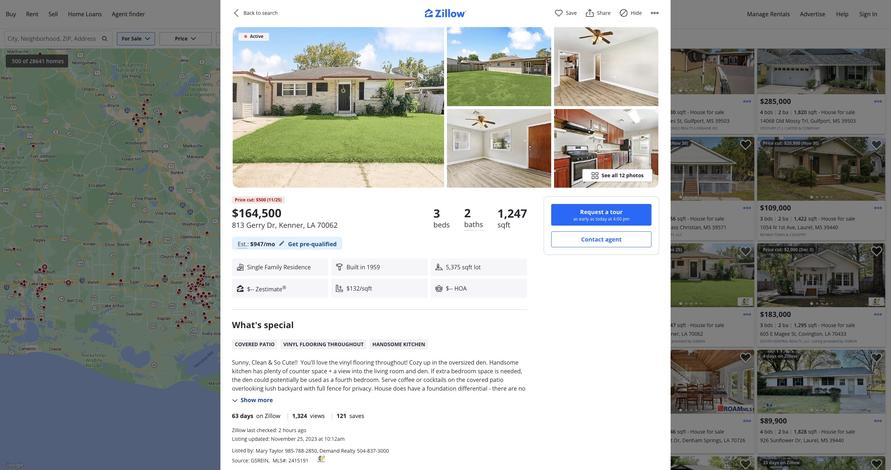 Task type: vqa. For each thing, say whether or not it's contained in the screenshot.
Buying A House Can Be A Complicated, Stressful Process. Here Are 10 Steps To Help You Confidently Find Your New Home.
no



Task type: describe. For each thing, give the bounding box(es) containing it.
chevron right image inside property images, use arrow keys to navigate, image 1 of 12 group
[[743, 271, 751, 280]]

save this home image for $89,900
[[871, 353, 883, 363]]

house for 1,828 sqft
[[822, 428, 837, 435]]

gerry inside 813 gerry dr, kenner, la 70062 . listing provided by gsrein
[[640, 330, 653, 337]]

sqft for 1,295
[[809, 322, 818, 329]]

chevron right image for 15304 saint charles st, gulfport, ms 39503 image
[[743, 58, 751, 67]]

for for 1,820 sqft
[[838, 109, 845, 116]]

november
[[271, 435, 296, 442]]

ba for $109,000
[[783, 215, 789, 222]]

- up 1054 n 1st ave, laurel, ms 39440 "link"
[[819, 215, 821, 222]]

479k link
[[313, 259, 327, 265]]

1 horizontal spatial property images, use arrow keys to navigate, image 1 of 21 group
[[758, 243, 886, 309]]

draw
[[598, 57, 611, 64]]

baths
[[465, 219, 483, 229]]

for inside sunny, clean & so cute!!  you'll love the vinyl flooring throughout! cozy up in the oversized den. handsome kitchen has plenty of counter space + a view into the living room and den. if extra bedroom space is needed, the den could potentially be used as a fourth bedroom. serve coffee or cocktails on the covered patio overlooking lush backyard with full fence for privacy. house does have a foundation differential - there are no current plumbing issues. energy-saving central a/c unit is only 1 year old. quiet block with easy access to veterans & i-10.
[[343, 385, 351, 393]]

1 vertical spatial 39440
[[830, 437, 845, 444]]

cut: for $183,000
[[775, 247, 784, 253]]

share
[[597, 9, 611, 16]]

70726
[[731, 437, 746, 444]]

63 days on zillow
[[232, 412, 281, 420]]

days for 4
[[767, 353, 777, 359]]

1 vertical spatial with
[[462, 393, 474, 401]]

ago
[[298, 427, 307, 433]]

throughout!
[[376, 359, 408, 367]]

price for $109,000
[[764, 140, 774, 146]]

save this home image for . listing provided by gsrein
[[740, 246, 752, 257]]

home
[[68, 10, 84, 18]]

property images, use arrow keys to navigate, image 1 of 22 group
[[758, 456, 886, 470]]

813 gerry dr, kenner, la 70062 image
[[627, 243, 755, 307]]

view larger view of the 2 photo of this home image
[[447, 27, 552, 106]]

chevron left image for 14068 old mossy trl, gulfport, ms 39503 image
[[761, 58, 770, 67]]

has
[[253, 367, 263, 375]]

full
[[317, 385, 325, 393]]

realty, inside 605 e magee st, covington, la 70433 south central realty, llc . listing provided by gsrein
[[790, 339, 803, 344]]

google image
[[2, 461, 26, 470]]

gsrein inside 813 gerry dr, kenner, la 70062 . listing provided by gsrein
[[693, 339, 706, 344]]

4 for 1,820 sqft
[[761, 109, 764, 116]]

+
[[329, 367, 332, 375]]

14068 old mossy trl, gulfport, ms 39503 century 21 j. carter & company
[[761, 117, 856, 131]]

potentially
[[271, 376, 299, 384]]

cut: down coast
[[644, 247, 653, 253]]

handsome inside list item
[[373, 341, 402, 348]]

help link
[[832, 6, 854, 23]]

view larger view of the 1 photo of this home image
[[233, 27, 444, 188]]

llc inside 605 e magee st, covington, la 70433 south central realty, llc . listing provided by gsrein
[[804, 339, 810, 344]]

- house for sale for $179,900
[[688, 109, 725, 116]]

- house for sale up 926 sunflower dr, laurel, ms 39440 link
[[819, 428, 856, 435]]

926 sunflower dr, laurel, ms 39440 image
[[758, 350, 886, 414]]

| 1,324 views
[[286, 412, 325, 420]]

sqft for 1,230
[[678, 109, 687, 116]]

request
[[581, 208, 604, 216]]

bds for $183,000
[[765, 322, 773, 329]]

plenty
[[264, 367, 281, 375]]

:
[[247, 240, 249, 248]]

3 for 1,422
[[761, 215, 764, 222]]

& inside 14068 old mossy trl, gulfport, ms 39503 century 21 j. carter & company
[[799, 126, 802, 131]]

the down the bedroom
[[457, 376, 466, 384]]

1,656
[[663, 215, 676, 222]]

1,247 for 1,247 sqft - house for sale
[[663, 322, 676, 329]]

| for | 1,324 views
[[286, 412, 290, 420]]

manage
[[748, 10, 769, 18]]

dr, inside 'price cut: $500 (11/25) $164,500 813 gerry dr, kenner, la 70062'
[[267, 220, 277, 230]]

kenner, inside 'price cut: $500 (11/25) $164,500 813 gerry dr, kenner, la 70062'
[[279, 220, 305, 230]]

605 e magee st, covington, la 70433 south central realty, llc . listing provided by gsrein
[[761, 330, 857, 344]]

ms for $179,900
[[707, 117, 714, 124]]

chevron right image for 605 e magee st, covington, la 70433 image on the bottom right
[[874, 271, 882, 280]]

2 for 1,230
[[648, 109, 651, 116]]

0 horizontal spatial to
[[256, 9, 261, 16]]

kitchen inside list item
[[404, 341, 426, 348]]

1 vertical spatial 4
[[764, 353, 766, 359]]

so
[[274, 359, 281, 367]]

house for 1,295 sqft
[[822, 322, 837, 329]]

188k 160k
[[307, 239, 322, 245]]

2 vertical spatial save this home image
[[740, 459, 752, 470]]

throughout
[[328, 341, 364, 348]]

house up denham
[[691, 428, 706, 435]]

gsrein inside 605 e magee st, covington, la 70433 south central realty, llc . listing provided by gsrein
[[845, 339, 857, 344]]

days for 33
[[770, 460, 780, 466]]

15304 saint charles st, gulfport, ms 39503 coldwell banker alfonso realty-lorraine rd
[[630, 117, 730, 131]]

bedroom.
[[354, 376, 380, 384]]

mossy
[[786, 117, 801, 124]]

serve
[[382, 376, 397, 384]]

. inside 813 gerry dr, kenner, la 70062 . listing provided by gsrein
[[658, 339, 659, 344]]

1,230 sqft
[[663, 109, 687, 116]]

price inside 'price cut: $500 (11/25) $164,500 813 gerry dr, kenner, la 70062'
[[235, 197, 246, 203]]

re/max
[[761, 232, 774, 237]]

cut: for $199,900
[[644, 140, 653, 146]]

christian,
[[680, 224, 703, 231]]

- up 807 red fox rd, pass christian, ms 39571 link
[[688, 215, 690, 222]]

map region
[[0, 19, 649, 470]]

2 horizontal spatial as
[[590, 216, 595, 222]]

save this home image for re/max town & country
[[871, 140, 883, 150]]

0 vertical spatial of
[[23, 57, 28, 65]]

filters element
[[0, 29, 892, 49]]

lush
[[265, 385, 276, 393]]

covered patio list item
[[232, 339, 278, 350]]

1,828
[[794, 428, 807, 435]]

for for 1,295 sqft
[[838, 322, 845, 329]]

(dec
[[800, 247, 809, 253]]

3 for 1,230
[[630, 109, 632, 116]]

qualified
[[311, 240, 337, 248]]

by inside 605 e magee st, covington, la 70433 south central realty, llc . listing provided by gsrein
[[840, 339, 844, 344]]

more
[[258, 396, 273, 404]]

1,820
[[794, 109, 807, 116]]

788-
[[295, 447, 306, 454]]

price square feet image
[[336, 284, 344, 292]]

sqft for 1,422
[[809, 215, 818, 222]]

1st
[[779, 224, 786, 231]]

ms for $109,000
[[816, 224, 823, 231]]

& left the i-
[[257, 402, 262, 410]]

sale up springs, in the right of the page
[[715, 428, 725, 435]]

share image
[[586, 9, 595, 17]]

cut: inside 'price cut: $500 (11/25) $164,500 813 gerry dr, kenner, la 70062'
[[247, 197, 255, 203]]

dr, for 926
[[796, 437, 803, 444]]

central
[[339, 393, 357, 401]]

active
[[250, 33, 264, 39]]

la inside 'price cut: $500 (11/25) $164,500 813 gerry dr, kenner, la 70062'
[[307, 220, 315, 230]]

town
[[775, 232, 786, 237]]

sale for 1,422 sqft
[[846, 215, 856, 222]]

- inside sunny, clean & so cute!!  you'll love the vinyl flooring throughout! cozy up in the oversized den. handsome kitchen has plenty of counter space + a view into the living room and den. if extra bedroom space is needed, the den could potentially be used as a fourth bedroom. serve coffee or cocktails on the covered patio overlooking lush backyard with full fence for privacy. house does have a foundation differential - there are no current plumbing issues. energy-saving central a/c unit is only 1 year old. quiet block with easy access to veterans & i-10.
[[489, 385, 491, 393]]

10:12am
[[325, 435, 345, 442]]

price cut: $20,900 (nov 30)
[[764, 140, 820, 146]]

i-
[[263, 402, 267, 410]]

for for 1,828 sqft
[[838, 428, 845, 435]]

ba up sunflower at the right bottom of the page
[[783, 428, 789, 435]]

family
[[265, 263, 282, 271]]

springs,
[[704, 437, 723, 444]]

house for 1,422 sqft
[[822, 215, 837, 222]]

4 bds for 1,828 sqft
[[761, 428, 773, 435]]

hide image
[[620, 9, 628, 17]]

1,324
[[292, 412, 307, 420]]

813 inside 813 gerry dr, kenner, la 70062 . listing provided by gsrein
[[630, 330, 638, 337]]

buy link
[[1, 6, 21, 23]]

sale for 1,230 sqft
[[715, 109, 725, 116]]

2 for 1,422
[[779, 215, 782, 222]]

$20,900
[[785, 140, 801, 146]]

price down mississippi
[[632, 247, 643, 253]]

$500 for $164,500
[[256, 197, 266, 203]]

as inside sunny, clean & so cute!!  you'll love the vinyl flooring throughout! cozy up in the oversized den. handsome kitchen has plenty of counter space + a view into the living room and den. if extra bedroom space is needed, the den could potentially be used as a fourth bedroom. serve coffee or cocktails on the covered patio overlooking lush backyard with full fence for privacy. house does have a foundation differential - there are no current plumbing issues. energy-saving central a/c unit is only 1 year old. quiet block with easy access to veterans & i-10.
[[323, 376, 329, 384]]

listing inside the zillow last checked:  2 hours ago listing updated: november 25, 2023 at 10:12am
[[232, 435, 247, 442]]

are
[[508, 385, 517, 393]]

last
[[247, 427, 255, 433]]

70062 inside 813 gerry dr, kenner, la 70062 . listing provided by gsrein
[[689, 330, 704, 337]]

zillow inside the zillow last checked:  2 hours ago listing updated: november 25, 2023 at 10:12am
[[232, 427, 246, 433]]

a right the "+"
[[334, 367, 337, 375]]

dr, for 813
[[654, 330, 661, 337]]

15304 saint charles st, gulfport, ms 39503 link
[[630, 117, 752, 125]]

- up 15304 saint charles st, gulfport, ms 39503 link
[[688, 109, 690, 116]]

70062 inside 'price cut: $500 (11/25) $164,500 813 gerry dr, kenner, la 70062'
[[317, 220, 338, 230]]

veterans
[[232, 402, 256, 410]]

chevron right image for $89,900
[[874, 377, 882, 386]]

28641
[[29, 57, 45, 65]]

save this home button for 1054 n 1st ave, laurel, ms 39440
[[866, 137, 886, 157]]

a inside request a tour as early as today at 4:00 pm
[[606, 208, 609, 216]]

source:
[[232, 457, 250, 464]]

15304 saint charles st, gulfport, ms 39503 image
[[627, 30, 755, 94]]

sqft for 1,820
[[809, 109, 818, 116]]

living
[[374, 367, 388, 375]]

2 ba for $285,000
[[779, 109, 789, 116]]

laurel, inside 1054 n 1st ave, laurel, ms 39440 re/max town & country
[[798, 224, 814, 231]]

south
[[761, 339, 773, 344]]

back to search
[[244, 9, 278, 16]]

$285,000
[[761, 96, 792, 106]]

160k link
[[311, 239, 325, 245]]

- house for sale for $285,000
[[819, 109, 856, 116]]

lorraine
[[695, 126, 712, 131]]

sqft up 813 gerry dr, kenner, la 70062 link
[[678, 322, 687, 329]]

ba for $179,900
[[652, 109, 658, 116]]

$- for $-- zestimate ®
[[247, 285, 252, 293]]

zillow for 63 days on zillow
[[265, 412, 281, 420]]

1,295
[[794, 322, 807, 329]]

for up 813 gerry dr, kenner, la 70062 link
[[707, 322, 714, 329]]

1,247 sqft - house for sale
[[663, 322, 725, 329]]

handsome kitchen list item
[[370, 339, 428, 350]]

1,656 sqft
[[663, 215, 687, 222]]

on for 4 days on zillow
[[778, 353, 784, 359]]

property images, use arrow keys to navigate, image 1 of 24 group
[[758, 350, 886, 416]]

1 horizontal spatial is
[[495, 367, 499, 375]]

3 bds for $179,900
[[630, 109, 642, 116]]

hammer image
[[336, 263, 344, 271]]

show more button
[[232, 396, 273, 404]]

of inside sunny, clean & so cute!!  you'll love the vinyl flooring throughout! cozy up in the oversized den. handsome kitchen has plenty of counter space + a view into the living room and den. if extra bedroom space is needed, the den could potentially be used as a fourth bedroom. serve coffee or cocktails on the covered patio overlooking lush backyard with full fence for privacy. house does have a foundation differential - there are no current plumbing issues. energy-saving central a/c unit is only 1 year old. quiet block with easy access to veterans & i-10.
[[283, 367, 288, 375]]

no
[[519, 385, 526, 393]]

- up 813 gerry dr, kenner, la 70062 link
[[688, 322, 690, 329]]

agent finder link
[[107, 6, 150, 23]]

house type image
[[236, 263, 244, 271]]

(nov for $199,900
[[671, 140, 681, 146]]

days for 165
[[641, 460, 651, 466]]

. inside 605 e magee st, covington, la 70433 south central realty, llc . listing provided by gsrein
[[810, 339, 811, 344]]

- up 25484 falconhurst dr, denham springs, la 70726
[[688, 428, 690, 435]]

banker
[[649, 126, 663, 131]]

21
[[777, 126, 782, 131]]

zillow logo image
[[236, 284, 244, 292]]

- left hoa
[[451, 284, 453, 292]]

kenner, inside 813 gerry dr, kenner, la 70062 . listing provided by gsrein
[[662, 330, 681, 337]]

fox
[[650, 224, 658, 231]]

2 ba for $109,000
[[779, 215, 789, 222]]

house for 1,820 sqft
[[822, 109, 837, 116]]

2 property images, use arrow keys to navigate, image 1 of 27 group from the top
[[758, 137, 886, 203]]

500 of 28641 homes
[[12, 57, 64, 65]]

2 ba for $179,900
[[648, 109, 658, 116]]

energy-
[[300, 393, 320, 401]]

- house for sale for $183,000
[[819, 322, 856, 329]]

chevron right image for re/max town & country
[[874, 164, 882, 173]]

the up bedroom.
[[364, 367, 373, 375]]

4:00
[[614, 216, 622, 222]]

property images, use arrow keys to navigate, image 1 of 10 group
[[627, 456, 755, 470]]

63
[[232, 412, 239, 420]]

back to search link
[[232, 9, 286, 17]]

for for 1,656 sqft
[[707, 215, 714, 222]]

mary
[[256, 447, 268, 454]]

pass
[[668, 224, 679, 231]]

285k
[[585, 241, 594, 247]]

save this home image for $183,000
[[871, 246, 883, 257]]

2 inside 2 baths
[[465, 205, 471, 221]]

813 inside 'price cut: $500 (11/25) $164,500 813 gerry dr, kenner, la 70062'
[[232, 220, 245, 230]]

taylor
[[269, 447, 284, 454]]

a down the "+"
[[331, 376, 334, 384]]

sqft left lot
[[462, 263, 473, 271]]

1054 n 1st ave, laurel, ms 39440 image
[[758, 137, 886, 201]]

- up 926 sunflower dr, laurel, ms 39440 link
[[819, 428, 821, 435]]

4 bds for 1,820 sqft
[[761, 109, 773, 116]]

kitchen inside sunny, clean & so cute!!  you'll love the vinyl flooring throughout! cozy up in the oversized den. handsome kitchen has plenty of counter space + a view into the living room and den. if extra bedroom space is needed, the den could potentially be used as a fourth bedroom. serve coffee or cocktails on the covered patio overlooking lush backyard with full fence for privacy. house does have a foundation differential - there are no current plumbing issues. energy-saving central a/c unit is only 1 year old. quiet block with easy access to veterans & i-10.
[[232, 367, 252, 375]]

sqft for 1,656
[[678, 215, 687, 222]]

three dimensional image
[[632, 35, 637, 39]]

covered
[[467, 376, 489, 384]]

bds for $179,900
[[634, 109, 642, 116]]

insights tags list
[[232, 337, 528, 350]]

lot
[[474, 263, 481, 271]]

, inside listed by: mary taylor 985-788-2850 , demand realty 504-837-3000
[[317, 447, 319, 454]]

sqft up 25484 falconhurst dr, denham springs, la 70726
[[678, 428, 687, 435]]

chevron right image for mississippi coast realty, llc
[[743, 164, 751, 173]]

for up springs, in the right of the page
[[707, 428, 714, 435]]

flooring inside list item
[[300, 341, 326, 348]]

la inside 605 e magee st, covington, la 70433 south central realty, llc . listing provided by gsrein
[[825, 330, 831, 337]]

- house for sale for $109,000
[[819, 215, 856, 222]]

needed,
[[501, 367, 523, 375]]

1,820 sqft
[[794, 109, 818, 116]]

1,247 for 1,247 sqft
[[498, 205, 528, 221]]

0 vertical spatial den.
[[476, 359, 488, 367]]

807 red fox rd, pass christian, ms 39571 image
[[627, 137, 755, 201]]

main navigation
[[0, 0, 892, 29]]

heart image
[[555, 9, 563, 17]]

the up the extra
[[439, 359, 448, 367]]

up
[[424, 359, 431, 367]]

back
[[244, 9, 255, 16]]



Task type: locate. For each thing, give the bounding box(es) containing it.
by:
[[247, 447, 254, 454]]

$- for $-- hoa
[[446, 284, 451, 292]]

70062 up qualified at the bottom left of page
[[317, 220, 338, 230]]

ba up saint
[[652, 109, 658, 116]]

red
[[640, 224, 649, 231]]

for for 1,230 sqft
[[707, 109, 714, 116]]

3 bds up 605 on the bottom right of page
[[761, 322, 773, 329]]

for up 70433
[[838, 322, 845, 329]]

0 vertical spatial in
[[360, 263, 365, 271]]

2 vertical spatial 4
[[761, 428, 764, 435]]

1 horizontal spatial by
[[840, 339, 844, 344]]

1 horizontal spatial at
[[608, 216, 612, 222]]

1 horizontal spatial as
[[574, 216, 578, 222]]

4 bds up the 926
[[761, 428, 773, 435]]

0 horizontal spatial handsome
[[373, 341, 402, 348]]

ba for $285,000
[[783, 109, 789, 116]]

property images, use arrow keys to navigate, image 1 of 12 group
[[627, 243, 755, 309]]

gulfport, for $285,000
[[811, 117, 832, 124]]

chevron left image
[[232, 9, 241, 17], [630, 164, 639, 173], [761, 164, 770, 173], [761, 377, 770, 386]]

zillow down 10.
[[265, 412, 281, 420]]

provided inside 813 gerry dr, kenner, la 70062 . listing provided by gsrein
[[672, 339, 687, 344]]

2 39503 from the left
[[842, 117, 856, 124]]

realty, inside 807 red fox rd, pass christian, ms 39571 mississippi coast realty, llc
[[662, 232, 676, 237]]

1 vertical spatial kitchen
[[232, 367, 252, 375]]

$164,500
[[232, 205, 282, 221]]

1 horizontal spatial 1,247
[[663, 322, 676, 329]]

1,422
[[794, 215, 807, 222]]

flooring inside sunny, clean & so cute!!  you'll love the vinyl flooring throughout! cozy up in the oversized den. handsome kitchen has plenty of counter space + a view into the living room and den. if extra bedroom space is needed, the den could potentially be used as a fourth bedroom. serve coffee or cocktails on the covered patio overlooking lush backyard with full fence for privacy. house does have a foundation differential - there are no current plumbing issues. energy-saving central a/c unit is only 1 year old. quiet block with easy access to veterans & i-10.
[[353, 359, 374, 367]]

cut: left $20,900
[[775, 140, 784, 146]]

sale for 1,295 sqft
[[846, 322, 856, 329]]

0 horizontal spatial of
[[23, 57, 28, 65]]

3 bds for $109,000
[[761, 215, 773, 222]]

price down re/max on the right of the page
[[764, 247, 774, 253]]

photos
[[627, 172, 644, 179]]

chevron right image inside property images, use arrow keys to navigate, image 1 of 24 group
[[874, 377, 882, 386]]

ms for $285,000
[[833, 117, 841, 124]]

sqft right 1,422 at the right top of the page
[[809, 215, 818, 222]]

kenner, down 1,247 sqft - house for sale
[[662, 330, 681, 337]]

2 property images, use arrow keys to navigate, image 1 of 19 group from the top
[[627, 350, 755, 416]]

2 for 1,828
[[779, 428, 782, 435]]

0 vertical spatial 813
[[232, 220, 245, 230]]

house up 926 sunflower dr, laurel, ms 39440 link
[[822, 428, 837, 435]]

bds up 1054
[[765, 215, 773, 222]]

sqft for 1,247
[[498, 220, 511, 230]]

house inside sunny, clean & so cute!!  you'll love the vinyl flooring throughout! cozy up in the oversized den. handsome kitchen has plenty of counter space + a view into the living room and den. if extra bedroom space is needed, the den could potentially be used as a fourth bedroom. serve coffee or cocktails on the covered patio overlooking lush backyard with full fence for privacy. house does have a foundation differential - there are no current plumbing issues. energy-saving central a/c unit is only 1 year old. quiet block with easy access to veterans & i-10.
[[375, 385, 392, 393]]

bds
[[634, 109, 642, 116], [765, 109, 773, 116], [765, 215, 773, 222], [765, 322, 773, 329], [765, 428, 773, 435]]

0 vertical spatial llc
[[677, 232, 683, 237]]

33
[[764, 460, 768, 466]]

30) for $199,900
[[682, 140, 689, 146]]

kitchen
[[404, 341, 426, 348], [232, 367, 252, 375]]

0 vertical spatial is
[[495, 367, 499, 375]]

1 chevron down image from the left
[[258, 36, 264, 42]]

1 horizontal spatial handsome
[[490, 359, 519, 367]]

- house for sale for $199,900
[[688, 215, 725, 222]]

2415191
[[289, 457, 309, 464]]

sale up rd
[[715, 109, 725, 116]]

provided inside 605 e magee st, covington, la 70433 south central realty, llc . listing provided by gsrein
[[824, 339, 839, 344]]

- house for sale up lorraine
[[688, 109, 725, 116]]

at inside request a tour as early as today at 4:00 pm
[[608, 216, 612, 222]]

chevron right image inside 'property images, use arrow keys to navigate, image 1 of 27' group
[[874, 164, 882, 173]]

2 for 1,820
[[779, 109, 782, 116]]

listed by: mary taylor 985-788-2850 , demand realty 504-837-3000
[[232, 447, 389, 454]]

sqft for 1,828
[[809, 428, 818, 435]]

4 bds up 14068
[[761, 109, 773, 116]]

3 ba
[[648, 215, 658, 222]]

1 | from the left
[[286, 412, 290, 420]]

2 30) from the left
[[813, 140, 820, 146]]

ba
[[652, 109, 658, 116], [783, 109, 789, 116], [652, 215, 658, 222], [783, 215, 789, 222], [783, 322, 789, 329], [783, 428, 789, 435]]

$-- hoa
[[446, 284, 467, 292]]

0 vertical spatial laurel,
[[798, 224, 814, 231]]

0 horizontal spatial .
[[658, 339, 659, 344]]

1 horizontal spatial 39503
[[842, 117, 856, 124]]

zillow inside listed status list
[[265, 412, 281, 420]]

provided down 813 gerry dr, kenner, la 70062 link
[[672, 339, 687, 344]]

save this home button for 926 sunflower dr, laurel, ms 39440
[[866, 350, 886, 370]]

0 horizontal spatial |
[[286, 412, 290, 420]]

listing provided by gsrein image
[[738, 297, 753, 306]]

rent link
[[21, 6, 44, 23]]

(nov left the 25)
[[665, 247, 675, 253]]

on inside sunny, clean & so cute!!  you'll love the vinyl flooring throughout! cozy up in the oversized den. handsome kitchen has plenty of counter space + a view into the living room and den. if extra bedroom space is needed, the den could potentially be used as a fourth bedroom. serve coffee or cocktails on the covered patio overlooking lush backyard with full fence for privacy. house does have a foundation differential - there are no current plumbing issues. energy-saving central a/c unit is only 1 year old. quiet block with easy access to veterans & i-10.
[[448, 376, 455, 384]]

zillow down falconhurst on the bottom right of page
[[659, 460, 672, 466]]

1 vertical spatial 813
[[630, 330, 638, 337]]

0 horizontal spatial by
[[688, 339, 692, 344]]

ms inside 15304 saint charles st, gulfport, ms 39503 coldwell banker alfonso realty-lorraine rd
[[707, 117, 714, 124]]

listing down 605 e magee st, covington, la 70433 link at right bottom
[[812, 339, 823, 344]]

1 vertical spatial 70062
[[689, 330, 704, 337]]

backyard
[[278, 385, 303, 393]]

sale for 1,828 sqft
[[846, 428, 856, 435]]

sale for 1,820 sqft
[[846, 109, 856, 116]]

1 horizontal spatial gerry
[[640, 330, 653, 337]]

$500 for 25)
[[654, 247, 664, 253]]

1 horizontal spatial flooring
[[353, 359, 374, 367]]

loans
[[86, 10, 102, 18]]

1 horizontal spatial gulfport,
[[811, 117, 832, 124]]

chevron down image
[[145, 36, 150, 42], [191, 36, 196, 42], [358, 36, 364, 42], [581, 58, 587, 64], [232, 398, 238, 404]]

- up 14068 old mossy trl, gulfport, ms 39503 "link" at the right of page
[[819, 109, 821, 116]]

edit image
[[279, 240, 285, 246]]

1 vertical spatial is
[[382, 393, 386, 401]]

provided
[[672, 339, 687, 344], [824, 339, 839, 344]]

14068 old mossy trl, gulfport, ms 39503 image
[[758, 30, 886, 94]]

mls logo image
[[312, 455, 331, 462]]

of up potentially
[[283, 367, 288, 375]]

2 chevron down image from the left
[[314, 36, 320, 42]]

la inside 813 gerry dr, kenner, la 70062 . listing provided by gsrein
[[682, 330, 688, 337]]

save this home image
[[871, 140, 883, 150], [740, 246, 752, 257], [740, 353, 752, 363], [871, 353, 883, 363], [871, 459, 883, 470]]

1 horizontal spatial provided
[[824, 339, 839, 344]]

180k
[[578, 245, 588, 251]]

ba up magee
[[783, 322, 789, 329]]

0 horizontal spatial ,
[[269, 457, 270, 464]]

2 . from the left
[[810, 339, 811, 344]]

kenner, up get
[[279, 220, 305, 230]]

la left 70726
[[724, 437, 730, 444]]

beds
[[434, 220, 450, 230]]

$500 inside 'price cut: $500 (11/25) $164,500 813 gerry dr, kenner, la 70062'
[[256, 197, 266, 203]]

0 vertical spatial 70062
[[317, 220, 338, 230]]

bds up the 926
[[765, 428, 773, 435]]

ms inside 1054 n 1st ave, laurel, ms 39440 re/max town & country
[[816, 224, 823, 231]]

a/c
[[359, 393, 368, 401]]

1 vertical spatial 3 bds
[[761, 215, 773, 222]]

save this home button for 605 e magee st, covington, la 70433
[[866, 243, 886, 264]]

to inside sunny, clean & so cute!!  you'll love the vinyl flooring throughout! cozy up in the oversized den. handsome kitchen has plenty of counter space + a view into the living room and den. if extra bedroom space is needed, the den could potentially be used as a fourth bedroom. serve coffee or cocktails on the covered patio overlooking lush backyard with full fence for privacy. house does have a foundation differential - there are no current plumbing issues. energy-saving central a/c unit is only 1 year old. quiet block with easy access to veterans & i-10.
[[508, 393, 513, 401]]

3 bds up 15304
[[630, 109, 642, 116]]

in right built
[[360, 263, 365, 271]]

chevron right image inside property images, use arrow keys to navigate, image 1 of 19 group
[[743, 164, 751, 173]]

$500 left "(11/25)"
[[256, 197, 266, 203]]

trl,
[[802, 117, 810, 124]]

1054
[[761, 224, 772, 231]]

est. : $947/mo
[[238, 240, 275, 248]]

denham
[[683, 437, 703, 444]]

| for | 121 saves
[[331, 412, 334, 420]]

show more
[[241, 396, 273, 404]]

- inside $-- zestimate ®
[[252, 285, 254, 293]]

1 vertical spatial of
[[283, 367, 288, 375]]

gulfport, inside 15304 saint charles st, gulfport, ms 39503 coldwell banker alfonso realty-lorraine rd
[[685, 117, 706, 124]]

property images, use arrow keys to navigate, image 1 of 27 group
[[758, 30, 886, 96], [758, 137, 886, 203]]

house up 15304 saint charles st, gulfport, ms 39503 link
[[691, 109, 706, 116]]

2 ba up sunflower at the right bottom of the page
[[779, 428, 789, 435]]

5,375
[[446, 263, 461, 271]]

2 inside the zillow last checked:  2 hours ago listing updated: november 25, 2023 at 10:12am
[[279, 427, 282, 433]]

2 4 bds from the top
[[761, 428, 773, 435]]

1 4 bds from the top
[[761, 109, 773, 116]]

zillow for 165 days on zillow
[[659, 460, 672, 466]]

807
[[630, 224, 638, 231]]

save this home button for 813 gerry dr, kenner, la 70062
[[735, 243, 755, 264]]

1 horizontal spatial llc
[[804, 339, 810, 344]]

$- inside $-- zestimate ®
[[247, 285, 252, 293]]

mississippi
[[630, 232, 649, 237]]

1 30) from the left
[[682, 140, 689, 146]]

gsrein down 813 gerry dr, kenner, la 70062 link
[[693, 339, 706, 344]]

at inside the zillow last checked:  2 hours ago listing updated: november 25, 2023 at 10:12am
[[319, 435, 323, 442]]

save this home button for 807 red fox rd, pass christian, ms 39571
[[735, 137, 755, 157]]

ms up the property images, use arrow keys to navigate, image 1 of 22 group
[[821, 437, 829, 444]]

3 for 1,247
[[434, 205, 440, 221]]

- up 605 e magee st, covington, la 70433 link at right bottom
[[819, 322, 821, 329]]

1 vertical spatial flooring
[[353, 359, 374, 367]]

st, inside 605 e magee st, covington, la 70433 south central realty, llc . listing provided by gsrein
[[792, 330, 798, 337]]

1 horizontal spatial .
[[810, 339, 811, 344]]

30) for $109,000
[[813, 140, 820, 146]]

1 39503 from the left
[[716, 117, 730, 124]]

2 horizontal spatial listing
[[812, 339, 823, 344]]

by down 813 gerry dr, kenner, la 70062 link
[[688, 339, 692, 344]]

days inside listed status list
[[240, 412, 254, 420]]

1 vertical spatial st,
[[792, 330, 798, 337]]

39503 for $179,900
[[716, 117, 730, 124]]

1 vertical spatial gerry
[[640, 330, 653, 337]]

listed status list
[[232, 411, 528, 420]]

$- right zillow logo
[[247, 285, 252, 293]]

| left 121
[[331, 412, 334, 420]]

gulfport, for $179,900
[[685, 117, 706, 124]]

la left 70433
[[825, 330, 831, 337]]

2 ba up "1st"
[[779, 215, 789, 222]]

for for 1,422 sqft
[[838, 215, 845, 222]]

1 horizontal spatial of
[[283, 367, 288, 375]]

for up 926 sunflower dr, laurel, ms 39440 link
[[838, 428, 845, 435]]

zillow logo image
[[417, 9, 475, 21]]

cut: left $2,000
[[775, 247, 784, 253]]

special
[[264, 319, 294, 331]]

0 vertical spatial flooring
[[300, 341, 326, 348]]

2 ba up saint
[[648, 109, 658, 116]]

0 horizontal spatial llc
[[677, 232, 683, 237]]

2 vertical spatial 3 bds
[[761, 322, 773, 329]]

access
[[489, 393, 506, 401]]

2 horizontal spatial gsrein
[[845, 339, 857, 344]]

zillow for 33 days on zillow
[[787, 460, 800, 466]]

2 gulfport, from the left
[[811, 117, 832, 124]]

sale for 1,656 sqft
[[715, 215, 725, 222]]

2 provided from the left
[[824, 339, 839, 344]]

1,247
[[498, 205, 528, 221], [663, 322, 676, 329]]

2850
[[306, 447, 317, 454]]

house for 1,230 sqft
[[691, 109, 706, 116]]

rd
[[713, 126, 718, 131]]

1 property images, use arrow keys to navigate, image 1 of 19 group from the top
[[627, 137, 755, 203]]

0 horizontal spatial is
[[382, 393, 386, 401]]

|
[[286, 412, 290, 420], [331, 412, 334, 420]]

grid image
[[592, 172, 599, 179]]

926
[[761, 437, 769, 444]]

hoa image
[[435, 284, 443, 292]]

differential
[[458, 385, 488, 393]]

more image
[[651, 9, 660, 17]]

dr, inside 813 gerry dr, kenner, la 70062 . listing provided by gsrein
[[654, 330, 661, 337]]

2 up sunflower at the right bottom of the page
[[779, 428, 782, 435]]

1 vertical spatial property images, use arrow keys to navigate, image 1 of 19 group
[[627, 350, 755, 416]]

0 horizontal spatial with
[[304, 385, 316, 393]]

view larger view of the 3 photo of this home image
[[554, 27, 659, 106]]

39503 inside 14068 old mossy trl, gulfport, ms 39503 century 21 j. carter & company
[[842, 117, 856, 124]]

gsrein
[[693, 339, 706, 344], [845, 339, 857, 344], [251, 457, 269, 464]]

on inside listed status list
[[256, 412, 263, 420]]

listing inside 813 gerry dr, kenner, la 70062 . listing provided by gsrein
[[660, 339, 671, 344]]

- right zillow logo
[[252, 285, 254, 293]]

ms inside 807 red fox rd, pass christian, ms 39571 mississippi coast realty, llc
[[704, 224, 711, 231]]

listing provided by gsrein image
[[869, 297, 884, 306]]

0 horizontal spatial in
[[360, 263, 365, 271]]

chevron down image
[[258, 36, 264, 42], [314, 36, 320, 42]]

1 vertical spatial at
[[319, 435, 323, 442]]

den. left if
[[418, 367, 430, 375]]

2 | from the left
[[331, 412, 334, 420]]

- left the 'there'
[[489, 385, 491, 393]]

0 vertical spatial gerry
[[246, 220, 265, 230]]

25)
[[676, 247, 682, 253]]

ms
[[707, 117, 714, 124], [833, 117, 841, 124], [704, 224, 711, 231], [816, 224, 823, 231], [821, 437, 829, 444]]

0 horizontal spatial 39503
[[716, 117, 730, 124]]

save this home image for $199,900
[[740, 140, 752, 150]]

house up 813 gerry dr, kenner, la 70062 link
[[691, 322, 706, 329]]

on for 63 days on zillow
[[256, 412, 263, 420]]

1 horizontal spatial 813
[[630, 330, 638, 337]]

cut: up '$164,500'
[[247, 197, 255, 203]]

0 horizontal spatial kenner,
[[279, 220, 305, 230]]

as
[[574, 216, 578, 222], [590, 216, 595, 222], [323, 376, 329, 384]]

flooring
[[300, 341, 326, 348], [353, 359, 374, 367]]

1 horizontal spatial ,
[[317, 447, 319, 454]]

3000
[[378, 447, 389, 454]]

0 horizontal spatial as
[[323, 376, 329, 384]]

you'll
[[301, 359, 315, 367]]

chevron left image
[[630, 58, 639, 67], [761, 58, 770, 67], [761, 271, 770, 280]]

3)
[[810, 247, 814, 253]]

sale
[[715, 109, 725, 116], [846, 109, 856, 116], [715, 215, 725, 222], [846, 215, 856, 222], [715, 322, 725, 329], [846, 322, 856, 329], [715, 428, 725, 435], [846, 428, 856, 435]]

oversized
[[449, 359, 475, 367]]

magee
[[775, 330, 791, 337]]

view larger view of the 4 photo of this home image
[[447, 109, 552, 188]]

zillow down 926 sunflower dr, laurel, ms 39440
[[787, 460, 800, 466]]

built in 1959
[[347, 263, 380, 271]]

ms left 39571
[[704, 224, 711, 231]]

5,375 sqft lot
[[446, 263, 481, 271]]

1 vertical spatial llc
[[804, 339, 810, 344]]

save this home image
[[740, 140, 752, 150], [871, 246, 883, 257], [740, 459, 752, 470]]

1 horizontal spatial listing
[[660, 339, 671, 344]]

& left so
[[268, 359, 273, 367]]

by inside 813 gerry dr, kenner, la 70062 . listing provided by gsrein
[[688, 339, 692, 344]]

479k 280k
[[315, 246, 337, 265]]

926 sunflower dr, laurel, ms 39440 link
[[761, 436, 883, 445]]

30) down company
[[813, 140, 820, 146]]

0 vertical spatial 4
[[761, 109, 764, 116]]

llc down pass
[[677, 232, 683, 237]]

realty, down pass
[[662, 232, 676, 237]]

chevron left image for 605 e magee st, covington, la 70433 image on the bottom right
[[761, 271, 770, 280]]

chevron down image inside show more button
[[232, 398, 238, 404]]

1 horizontal spatial patio
[[490, 376, 504, 384]]

1 vertical spatial in
[[432, 359, 437, 367]]

1 provided from the left
[[672, 339, 687, 344]]

covered patio
[[235, 341, 275, 348]]

sqft inside '1,247 sqft'
[[498, 220, 511, 230]]

1 horizontal spatial kitchen
[[404, 341, 426, 348]]

1054 n 1st ave, laurel, ms 39440 re/max town & country
[[761, 224, 839, 237]]

cut: for $109,000
[[775, 140, 784, 146]]

0 vertical spatial realty,
[[662, 232, 676, 237]]

provided down 70433
[[824, 339, 839, 344]]

pm
[[623, 216, 630, 222]]

lot image
[[435, 263, 443, 271]]

4 up 14068
[[761, 109, 764, 116]]

0 horizontal spatial chevron down image
[[258, 36, 264, 42]]

as left early
[[574, 216, 578, 222]]

st, for $183,000
[[792, 330, 798, 337]]

chevron left image for 15304 saint charles st, gulfport, ms 39503 image
[[630, 58, 639, 67]]

see all 12 photos
[[602, 172, 644, 179]]

0 horizontal spatial $500
[[256, 197, 266, 203]]

0 horizontal spatial kitchen
[[232, 367, 252, 375]]

1 vertical spatial to
[[508, 393, 513, 401]]

0 horizontal spatial realty,
[[662, 232, 676, 237]]

1 horizontal spatial $500
[[654, 247, 664, 253]]

2 up magee
[[779, 322, 782, 329]]

39503 for $285,000
[[842, 117, 856, 124]]

days right 165
[[641, 460, 651, 466]]

39503 inside 15304 saint charles st, gulfport, ms 39503 coldwell banker alfonso realty-lorraine rd
[[716, 117, 730, 124]]

sale up 70433
[[846, 322, 856, 329]]

1 horizontal spatial chevron down image
[[314, 36, 320, 42]]

house for 1,656 sqft
[[691, 215, 706, 222]]

807 red fox rd, pass christian, ms 39571 link
[[630, 223, 752, 232]]

price up '$164,500'
[[235, 197, 246, 203]]

1,230
[[663, 109, 676, 116]]

ms inside 14068 old mossy trl, gulfport, ms 39503 century 21 j. carter & company
[[833, 117, 841, 124]]

price for $199,900
[[632, 140, 643, 146]]

2,246 sqft - house for sale
[[663, 428, 725, 435]]

a up old. on the bottom of page
[[422, 385, 425, 393]]

0 horizontal spatial den.
[[418, 367, 430, 375]]

on down central on the right
[[778, 353, 784, 359]]

sale up 813 gerry dr, kenner, la 70062 link
[[715, 322, 725, 329]]

2 right 3 beds
[[465, 205, 471, 221]]

0 vertical spatial save this home image
[[740, 140, 752, 150]]

the up the "+"
[[329, 359, 338, 367]]

& inside 1054 n 1st ave, laurel, ms 39440 re/max town & country
[[787, 232, 789, 237]]

2 for 1,295
[[779, 322, 782, 329]]

den. up covered
[[476, 359, 488, 367]]

on right 33
[[781, 460, 786, 466]]

3 inside 3 beds
[[434, 205, 440, 221]]

house up 605 e magee st, covington, la 70433 link at right bottom
[[822, 322, 837, 329]]

- house for sale up 14068 old mossy trl, gulfport, ms 39503 "link" at the right of page
[[819, 109, 856, 116]]

handsome inside sunny, clean & so cute!!  you'll love the vinyl flooring throughout! cozy up in the oversized den. handsome kitchen has plenty of counter space + a view into the living room and den. if extra bedroom space is needed, the den could potentially be used as a fourth bedroom. serve coffee or cocktails on the covered patio overlooking lush backyard with full fence for privacy. house does have a foundation differential - there are no current plumbing issues. energy-saving central a/c unit is only 1 year old. quiet block with easy access to veterans & i-10.
[[490, 359, 519, 367]]

0 vertical spatial 39440
[[824, 224, 839, 231]]

479k
[[315, 259, 325, 265]]

as right early
[[590, 216, 595, 222]]

837-
[[367, 447, 378, 454]]

llc inside 807 red fox rd, pass christian, ms 39571 mississippi coast realty, llc
[[677, 232, 683, 237]]

1 property images, use arrow keys to navigate, image 1 of 27 group from the top
[[758, 30, 886, 96]]

help
[[837, 10, 849, 18]]

st, for $179,900
[[677, 117, 683, 124]]

2 ba for $183,000
[[779, 322, 789, 329]]

0 vertical spatial 1,247
[[498, 205, 528, 221]]

2 space from the left
[[478, 367, 494, 375]]

25484 falconhurst dr, denham springs, la 70726 image
[[627, 350, 755, 414], [717, 405, 753, 412]]

1 horizontal spatial 30)
[[813, 140, 820, 146]]

605 e magee st, covington, la 70433 image
[[758, 243, 886, 307]]

3 bds up 1054
[[761, 215, 773, 222]]

sale up 39571
[[715, 215, 725, 222]]

2 by from the left
[[840, 339, 844, 344]]

for up rd
[[707, 109, 714, 116]]

1 horizontal spatial to
[[508, 393, 513, 401]]

1 vertical spatial $500
[[654, 247, 664, 253]]

(nov for $109,000
[[802, 140, 812, 146]]

gulfport, inside 14068 old mossy trl, gulfport, ms 39503 century 21 j. carter & company
[[811, 117, 832, 124]]

gulfport,
[[685, 117, 706, 124], [811, 117, 832, 124]]

view larger view of the 5 photo of this home image
[[554, 109, 659, 188]]

- house for sale up 70433
[[819, 322, 856, 329]]

in right up at the bottom of page
[[432, 359, 437, 367]]

request a tour as early as today at 4:00 pm
[[574, 208, 630, 222]]

covington,
[[799, 330, 824, 337]]

$132/sqft
[[347, 284, 372, 292]]

1 vertical spatial kenner,
[[662, 330, 681, 337]]

1 gulfport, from the left
[[685, 117, 706, 124]]

space up covered
[[478, 367, 494, 375]]

1,295 sqft
[[794, 322, 818, 329]]

1 horizontal spatial kenner,
[[662, 330, 681, 337]]

0 horizontal spatial 1,247
[[498, 205, 528, 221]]

0 horizontal spatial at
[[319, 435, 323, 442]]

property images, use arrow keys to navigate, image 1 of 19 group
[[627, 137, 755, 203], [627, 350, 755, 416]]

1 vertical spatial laurel,
[[804, 437, 820, 444]]

0 horizontal spatial listing
[[232, 435, 247, 442]]

2 up old
[[779, 109, 782, 116]]

on down the i-
[[256, 412, 263, 420]]

chevron right image
[[743, 58, 751, 67], [874, 58, 882, 67], [874, 271, 882, 280], [743, 377, 751, 386]]

realty-
[[681, 126, 695, 131]]

bds for $285,000
[[765, 109, 773, 116]]

zillow down central on the right
[[785, 353, 798, 359]]

2 ba up old
[[779, 109, 789, 116]]

st, inside 15304 saint charles st, gulfport, ms 39503 coldwell banker alfonso realty-lorraine rd
[[677, 117, 683, 124]]

0 horizontal spatial 70062
[[317, 220, 338, 230]]

4 down south
[[764, 353, 766, 359]]

listing inside 605 e magee st, covington, la 70433 south central realty, llc . listing provided by gsrein
[[812, 339, 823, 344]]

in inside sunny, clean & so cute!!  you'll love the vinyl flooring throughout! cozy up in the oversized den. handsome kitchen has plenty of counter space + a view into the living room and den. if extra bedroom space is needed, the den could potentially be used as a fourth bedroom. serve coffee or cocktails on the covered patio overlooking lush backyard with full fence for privacy. house does have a foundation differential - there are no current plumbing issues. energy-saving central a/c unit is only 1 year old. quiet block with easy access to veterans & i-10.
[[432, 359, 437, 367]]

days for 63
[[240, 412, 254, 420]]

chevron left image for mississippi coast realty, llc
[[630, 164, 639, 173]]

1 . from the left
[[658, 339, 659, 344]]

the left den
[[232, 376, 241, 384]]

0 vertical spatial property images, use arrow keys to navigate, image 1 of 27 group
[[758, 30, 886, 96]]

sqft up pass
[[678, 215, 687, 222]]

price
[[632, 140, 643, 146], [764, 140, 774, 146], [235, 197, 246, 203], [632, 247, 643, 253], [764, 247, 774, 253]]

chevron left image for $89,900
[[761, 377, 770, 386]]

0 vertical spatial st,
[[677, 117, 683, 124]]

get pre-qualified
[[288, 240, 337, 248]]

sell
[[49, 10, 58, 18]]

- house for sale up 1054 n 1st ave, laurel, ms 39440 "link"
[[819, 215, 856, 222]]

0 vertical spatial patio
[[260, 341, 275, 348]]

chevron right image
[[743, 164, 751, 173], [874, 164, 882, 173], [743, 271, 751, 280], [874, 377, 882, 386]]

25484 falconhurst dr, denham springs, la 70726 link
[[630, 436, 752, 445]]

0 horizontal spatial 30)
[[682, 140, 689, 146]]

ba up "fox"
[[652, 215, 658, 222]]

save this home button for 25484 falconhurst dr, denham springs, la 70726
[[735, 350, 755, 370]]

0 horizontal spatial 813
[[232, 220, 245, 230]]

space down love at bottom
[[312, 367, 327, 375]]

is left needed,
[[495, 367, 499, 375]]

0 vertical spatial $500
[[256, 197, 266, 203]]

0 horizontal spatial property images, use arrow keys to navigate, image 1 of 21 group
[[627, 30, 755, 96]]

0 vertical spatial property images, use arrow keys to navigate, image 1 of 21 group
[[627, 30, 755, 96]]

3 bds for $183,000
[[761, 322, 773, 329]]

$500 down coast
[[654, 247, 664, 253]]

1 by from the left
[[688, 339, 692, 344]]

1 horizontal spatial realty,
[[790, 339, 803, 344]]

3 for 1,295
[[761, 322, 764, 329]]

search image
[[102, 36, 108, 42]]

house up 1054 n 1st ave, laurel, ms 39440 "link"
[[822, 215, 837, 222]]

hours
[[283, 427, 297, 433]]

property images, use arrow keys to navigate, image 1 of 21 group
[[627, 30, 755, 96], [758, 243, 886, 309]]

ms down the 1,422 sqft
[[816, 224, 823, 231]]

on for 165 days on zillow
[[652, 460, 658, 466]]

kenner,
[[279, 220, 305, 230], [662, 330, 681, 337]]

0 horizontal spatial patio
[[260, 341, 275, 348]]

st, down the "1,230 sqft"
[[677, 117, 683, 124]]

gerry inside 'price cut: $500 (11/25) $164,500 813 gerry dr, kenner, la 70062'
[[246, 220, 265, 230]]

est.
[[238, 240, 247, 248]]

0 horizontal spatial gsrein
[[251, 457, 269, 464]]

price for $183,000
[[764, 247, 774, 253]]

patio inside sunny, clean & so cute!!  you'll love the vinyl flooring throughout! cozy up in the oversized den. handsome kitchen has plenty of counter space + a view into the living room and den. if extra bedroom space is needed, the den could potentially be used as a fourth bedroom. serve coffee or cocktails on the covered patio overlooking lush backyard with full fence for privacy. house does have a foundation differential - there are no current plumbing issues. energy-saving central a/c unit is only 1 year old. quiet block with easy access to veterans & i-10.
[[490, 376, 504, 384]]

926 sunflower dr, laurel, ms 39440
[[761, 437, 845, 444]]

chevron left image for re/max town & country
[[761, 164, 770, 173]]

1 space from the left
[[312, 367, 327, 375]]

into
[[352, 367, 363, 375]]

1 vertical spatial property images, use arrow keys to navigate, image 1 of 21 group
[[758, 243, 886, 309]]

vinyl flooring throughout list item
[[281, 339, 367, 350]]

patio inside covered patio list item
[[260, 341, 275, 348]]

bds for $109,000
[[765, 215, 773, 222]]

ba for $183,000
[[783, 322, 789, 329]]

1 horizontal spatial space
[[478, 367, 494, 375]]

laurel, down the 1,828 sqft
[[804, 437, 820, 444]]

rd,
[[660, 224, 667, 231]]

plumbing
[[253, 393, 279, 401]]

199k
[[505, 86, 514, 92]]

0 horizontal spatial $-
[[247, 285, 252, 293]]

39440 inside 1054 n 1st ave, laurel, ms 39440 re/max town & country
[[824, 224, 839, 231]]

single family residence
[[247, 263, 311, 271]]

& right town
[[787, 232, 789, 237]]

& right carter
[[799, 126, 802, 131]]

| 121 saves
[[331, 412, 364, 420]]

0 horizontal spatial gerry
[[246, 220, 265, 230]]

home loans link
[[63, 6, 107, 23]]

0 vertical spatial with
[[304, 385, 316, 393]]

2 baths
[[465, 205, 483, 229]]

sale up 926 sunflower dr, laurel, ms 39440 link
[[846, 428, 856, 435]]

handsome up needed,
[[490, 359, 519, 367]]



